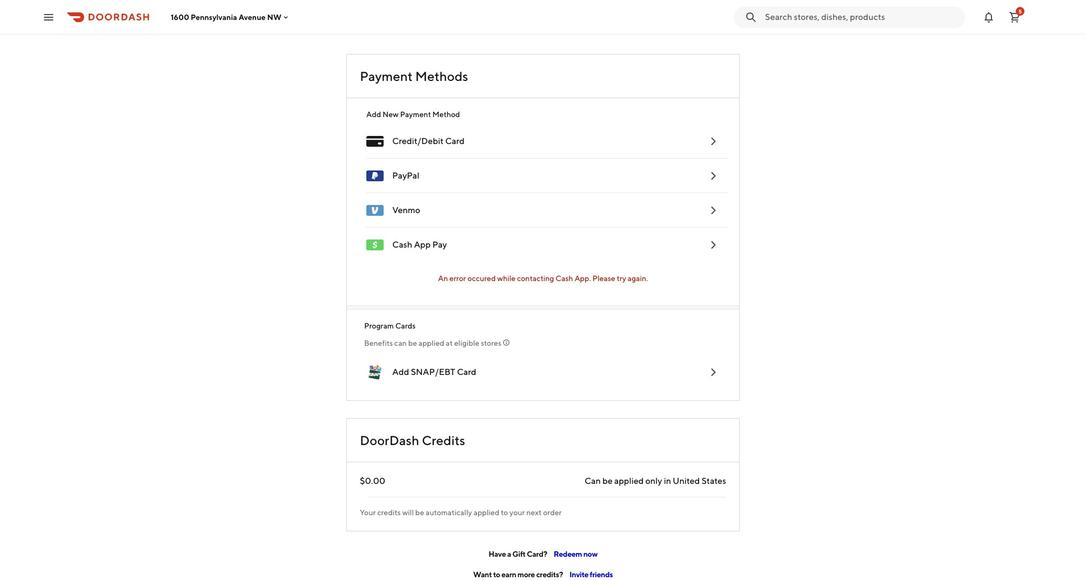 Task type: locate. For each thing, give the bounding box(es) containing it.
cash left app
[[392, 240, 412, 250]]

stores
[[481, 339, 501, 348]]

while
[[497, 274, 516, 283]]

earn
[[501, 571, 516, 580]]

doordash credits
[[360, 433, 465, 448]]

venmo
[[392, 205, 420, 216]]

united
[[673, 477, 700, 487]]

your
[[510, 509, 525, 518]]

invite friends link
[[570, 571, 613, 580]]

automatically
[[426, 509, 472, 518]]

applied left 'at'
[[419, 339, 444, 348]]

2 add new payment method image from the top
[[707, 170, 720, 183]]

$0.00
[[360, 477, 385, 487]]

have
[[489, 551, 506, 559]]

to left earn
[[493, 571, 500, 580]]

redeem now
[[554, 551, 598, 559]]

now
[[583, 551, 598, 559]]

1 vertical spatial add new payment method image
[[707, 170, 720, 183]]

add right add snap/ebt card image
[[392, 367, 409, 378]]

add left new
[[366, 110, 381, 119]]

card?
[[527, 551, 547, 559]]

will
[[402, 509, 414, 518]]

only
[[645, 477, 662, 487]]

occured
[[468, 274, 496, 283]]

payment up new
[[360, 69, 413, 84]]

1 vertical spatial add new payment method image
[[707, 366, 720, 379]]

1 vertical spatial add
[[392, 367, 409, 378]]

1 add new payment method image from the top
[[707, 239, 720, 252]]

0 vertical spatial add new payment method image
[[707, 135, 720, 148]]

cash left the app.
[[556, 274, 573, 283]]

2 add new payment method image from the top
[[707, 366, 720, 379]]

card down method
[[445, 136, 465, 146]]

0 horizontal spatial add
[[366, 110, 381, 119]]

be right can
[[408, 339, 417, 348]]

add new payment method image
[[707, 135, 720, 148], [707, 170, 720, 183], [707, 204, 720, 217]]

2 vertical spatial add new payment method image
[[707, 204, 720, 217]]

snap/ebt
[[411, 367, 455, 378]]

payment
[[360, 69, 413, 84], [400, 110, 431, 119]]

order
[[543, 509, 562, 518]]

menu
[[358, 109, 728, 295]]

cash app pay
[[392, 240, 447, 250]]

add for add snap/ebt card
[[392, 367, 409, 378]]

add new payment method image for credit/debit card
[[707, 135, 720, 148]]

add new payment method image for venmo
[[707, 204, 720, 217]]

be right 'can'
[[602, 477, 613, 487]]

program cards
[[364, 322, 416, 331]]

new
[[383, 110, 399, 119]]

payment right new
[[400, 110, 431, 119]]

open menu image
[[42, 11, 55, 24]]

1 horizontal spatial add
[[392, 367, 409, 378]]

1600
[[171, 13, 189, 21]]

applied left your
[[474, 509, 499, 518]]

card inside menu
[[445, 136, 465, 146]]

payment methods
[[360, 69, 468, 84]]

to
[[501, 509, 508, 518], [493, 571, 500, 580]]

0 vertical spatial add new payment method image
[[707, 239, 720, 252]]

can
[[394, 339, 407, 348]]

methods
[[415, 69, 468, 84]]

be
[[408, 339, 417, 348], [602, 477, 613, 487], [415, 509, 424, 518]]

0 horizontal spatial cash
[[392, 240, 412, 250]]

2 horizontal spatial applied
[[614, 477, 644, 487]]

add for add new payment method
[[366, 110, 381, 119]]

3 add new payment method image from the top
[[707, 204, 720, 217]]

1 items, open order cart image
[[1008, 11, 1021, 24]]

gift
[[512, 551, 526, 559]]

credit/debit card
[[392, 136, 465, 146]]

add
[[366, 110, 381, 119], [392, 367, 409, 378]]

0 vertical spatial payment
[[360, 69, 413, 84]]

0 horizontal spatial applied
[[419, 339, 444, 348]]

1 horizontal spatial cash
[[556, 274, 573, 283]]

1 vertical spatial card
[[457, 367, 476, 378]]

0 horizontal spatial to
[[493, 571, 500, 580]]

card
[[445, 136, 465, 146], [457, 367, 476, 378]]

0 vertical spatial to
[[501, 509, 508, 518]]

to left your
[[501, 509, 508, 518]]

add new payment method image for add snap/ebt card
[[707, 366, 720, 379]]

0 vertical spatial card
[[445, 136, 465, 146]]

be right will
[[415, 509, 424, 518]]

1 vertical spatial applied
[[614, 477, 644, 487]]

0 vertical spatial cash
[[392, 240, 412, 250]]

add inside menu
[[366, 110, 381, 119]]

an
[[438, 274, 448, 283]]

0 vertical spatial be
[[408, 339, 417, 348]]

0 vertical spatial add
[[366, 110, 381, 119]]

card down eligible
[[457, 367, 476, 378]]

applied
[[419, 339, 444, 348], [614, 477, 644, 487], [474, 509, 499, 518]]

benefits can be applied at eligible stores
[[364, 339, 501, 348]]

please
[[592, 274, 615, 283]]

friends
[[590, 571, 613, 580]]

credits
[[422, 433, 465, 448]]

1 vertical spatial be
[[602, 477, 613, 487]]

2 vertical spatial be
[[415, 509, 424, 518]]

0 vertical spatial applied
[[419, 339, 444, 348]]

invite friends
[[570, 571, 613, 580]]

applied left 'only'
[[614, 477, 644, 487]]

2 vertical spatial applied
[[474, 509, 499, 518]]

1 vertical spatial cash
[[556, 274, 573, 283]]

want to earn more credits?
[[473, 571, 563, 580]]

1 vertical spatial payment
[[400, 110, 431, 119]]

cash
[[392, 240, 412, 250], [556, 274, 573, 283]]

add new payment method image
[[707, 239, 720, 252], [707, 366, 720, 379]]

add new payment method
[[366, 110, 460, 119]]

applied inside benefits can be applied at eligible stores button
[[419, 339, 444, 348]]

benefits can be applied at eligible stores button
[[364, 338, 722, 349]]

add new payment method image for cash app pay
[[707, 239, 720, 252]]

1 add new payment method image from the top
[[707, 135, 720, 148]]



Task type: vqa. For each thing, say whether or not it's contained in the screenshot.
contacting
yes



Task type: describe. For each thing, give the bounding box(es) containing it.
program
[[364, 322, 394, 331]]

app
[[414, 240, 431, 250]]

at
[[446, 339, 453, 348]]

redeem
[[554, 551, 582, 559]]

payment inside menu
[[400, 110, 431, 119]]

1600 pennsylvania avenue nw button
[[171, 13, 290, 21]]

notification bell image
[[982, 11, 995, 24]]

a
[[507, 551, 511, 559]]

pay
[[432, 240, 447, 250]]

can be applied only in united states
[[585, 477, 726, 487]]

in
[[664, 477, 671, 487]]

try
[[617, 274, 626, 283]]

your credits will be automatically applied to your next order
[[360, 509, 562, 518]]

method
[[432, 110, 460, 119]]

5
[[1018, 8, 1022, 14]]

want
[[473, 571, 492, 580]]

app.
[[575, 274, 591, 283]]

benefits
[[364, 339, 393, 348]]

add snap/ebt card image
[[366, 364, 384, 381]]

have a gift card?
[[489, 551, 547, 559]]

next
[[526, 509, 542, 518]]

credits?
[[536, 571, 563, 580]]

Store search: begin typing to search for stores available on DoorDash text field
[[765, 11, 959, 23]]

add snap/ebt card
[[392, 367, 476, 378]]

invite
[[570, 571, 588, 580]]

credit/debit
[[392, 136, 443, 146]]

cards
[[395, 322, 416, 331]]

credits
[[377, 509, 401, 518]]

show menu image
[[366, 133, 384, 150]]

again.
[[628, 274, 648, 283]]

your
[[360, 509, 376, 518]]

paypal
[[392, 171, 419, 181]]

5 button
[[1004, 6, 1026, 28]]

redeem now link
[[554, 551, 598, 559]]

nw
[[267, 13, 281, 21]]

1600 pennsylvania avenue nw
[[171, 13, 281, 21]]

doordash
[[360, 433, 419, 448]]

pennsylvania
[[191, 13, 237, 21]]

1 horizontal spatial to
[[501, 509, 508, 518]]

eligible
[[454, 339, 479, 348]]

1 horizontal spatial applied
[[474, 509, 499, 518]]

add new payment method image for paypal
[[707, 170, 720, 183]]

menu containing credit/debit card
[[358, 109, 728, 295]]

avenue
[[239, 13, 266, 21]]

be inside button
[[408, 339, 417, 348]]

more
[[518, 571, 535, 580]]

1 vertical spatial to
[[493, 571, 500, 580]]

can
[[585, 477, 601, 487]]

an error occured while contacting cash app. please try again.
[[438, 274, 648, 283]]

states
[[702, 477, 726, 487]]

error
[[449, 274, 466, 283]]

contacting
[[517, 274, 554, 283]]



